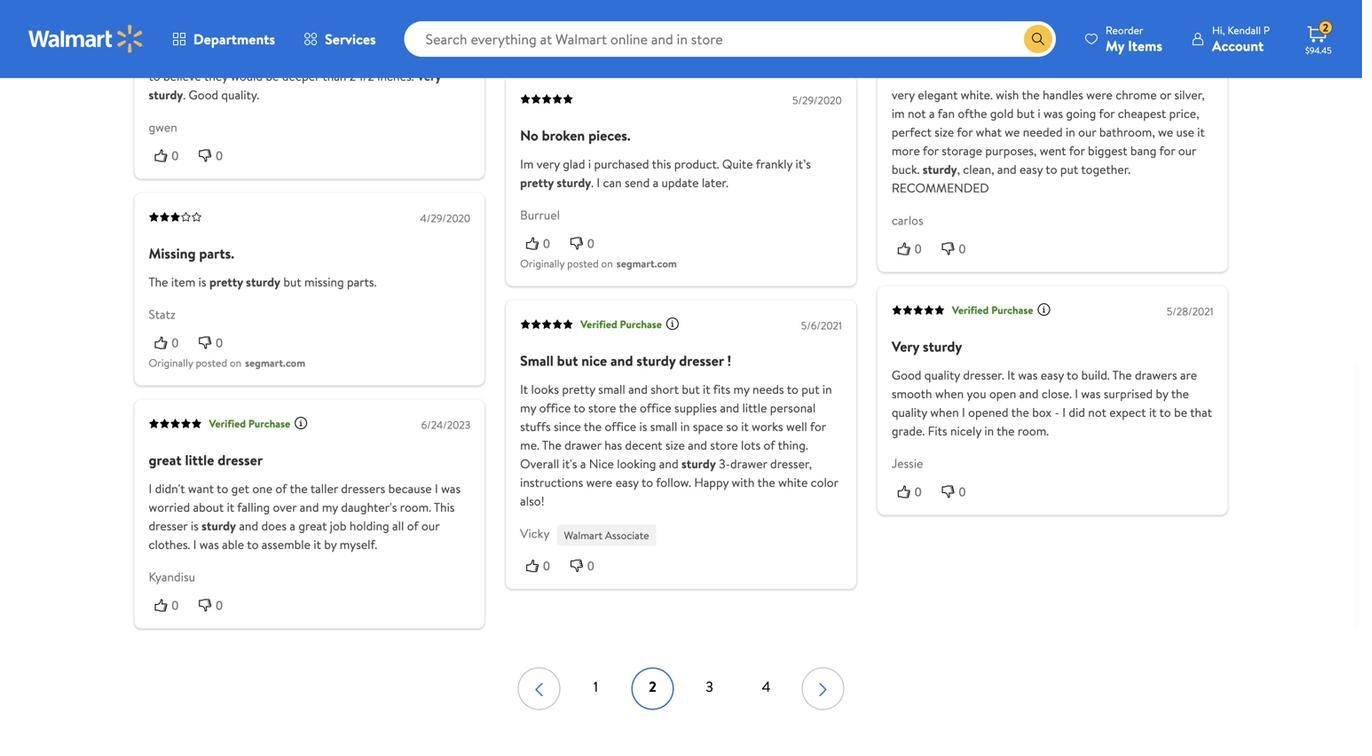 Task type: describe. For each thing, give the bounding box(es) containing it.
1 vertical spatial dresser
[[218, 451, 263, 470]]

put inside the it looks pretty small and short but it fits my needs to put in my office to store the office supplies and little personal stuffs since the office is small in space so it works well for me. the drawer has decent size and store lots of thing. overall it's a nice looking and
[[802, 381, 820, 398]]

holding
[[350, 518, 390, 535]]

of inside i didn't want to get one of the taller dressers because i was worried about it falling over and my daughter's room. this dresser is
[[276, 480, 287, 498]]

statz
[[149, 306, 176, 323]]

me.
[[520, 437, 540, 454]]

and up so
[[720, 400, 740, 417]]

i up did at the right
[[1075, 385, 1079, 403]]

drawer inside the 3-drawer dresser, instructions were easy to follow. happy with the white color also!
[[731, 456, 768, 473]]

perfect
[[892, 124, 932, 141]]

0 vertical spatial store
[[589, 400, 617, 417]]

did
[[1069, 404, 1086, 421]]

bang
[[1131, 142, 1157, 160]]

segmart.com for no broken pieces.
[[617, 256, 677, 271]]

room. inside i didn't want to get one of the taller dressers because i was worried about it falling over and my daughter's room. this dresser is
[[400, 499, 432, 516]]

recommended
[[892, 180, 990, 197]]

i inside im very glad i purchased this product. quite frankly it's pretty sturdy . i can send a update later.
[[597, 174, 600, 192]]

dresser inside i didn't want to get one of the taller dressers because i was worried about it falling over and my daughter's room. this dresser is
[[149, 518, 188, 535]]

very inside very sturdy
[[417, 68, 441, 85]]

price,
[[1170, 105, 1200, 122]]

next page image
[[813, 676, 834, 704]]

verified for dresser
[[953, 22, 989, 38]]

5/29/2020
[[793, 93, 842, 108]]

associate
[[605, 528, 650, 544]]

great inside and does a great job holding all of our clothes. i was able to assemble it by myself.
[[299, 518, 327, 535]]

storage
[[942, 142, 983, 160]]

the down opened
[[997, 423, 1015, 440]]

0 horizontal spatial little
[[185, 451, 214, 470]]

of inside the it looks pretty small and short but it fits my needs to put in my office to store the office supplies and little personal stuffs since the office is small in space so it works well for me. the drawer has decent size and store lots of thing. overall it's a nice looking and
[[764, 437, 776, 454]]

0 vertical spatial small
[[599, 381, 626, 398]]

you
[[967, 385, 987, 403]]

get
[[231, 480, 249, 498]]

space
[[693, 418, 724, 436]]

are
[[1181, 367, 1198, 384]]

very inside very elegant white. wish the handles were chrome or silver, im not a fan ofthe gold but i was going for cheapest price, perfect size for what we needed in our bathroom, we use it more for storage purposes, went for biggest bang for our buck.
[[892, 86, 915, 104]]

going
[[1067, 105, 1097, 122]]

5/6/2021
[[802, 318, 842, 334]]

im
[[892, 105, 905, 122]]

dresser
[[943, 57, 990, 76]]

drawers for the
[[1136, 367, 1178, 384]]

easy for dresser,
[[616, 474, 639, 492]]

sturdy up happy
[[682, 456, 716, 473]]

in down supplies
[[681, 418, 690, 436]]

purchase for but
[[620, 317, 662, 332]]

decent
[[625, 437, 663, 454]]

search icon image
[[1032, 32, 1046, 46]]

0 vertical spatial quality
[[925, 367, 961, 384]]

verified purchase for sturdy
[[953, 303, 1034, 318]]

sturdy up recommended
[[923, 161, 958, 178]]

originally for missing
[[149, 356, 193, 371]]

it inside very elegant white. wish the handles were chrome or silver, im not a fan ofthe gold but i was going for cheapest price, perfect size for what we needed in our bathroom, we use it more for storage purposes, went for biggest bang for our buck.
[[1198, 124, 1206, 141]]

grade.
[[892, 423, 925, 440]]

i right -
[[1063, 404, 1066, 421]]

and up follow.
[[660, 456, 679, 473]]

thing.
[[778, 437, 809, 454]]

face
[[319, 49, 342, 66]]

items
[[1129, 36, 1163, 55]]

3-drawer dresser, instructions were easy to follow. happy with the white color also!
[[520, 456, 839, 510]]

purchase for sturdy
[[992, 303, 1034, 318]]

not inside good quality dresser. it was easy to build. the drawers are smooth when you open and close. i was surprised by the quality when i opened the box - i did not expect it to be that grade. fits nicely in the room.
[[1089, 404, 1107, 421]]

biggest
[[1089, 142, 1128, 160]]

this
[[652, 156, 672, 173]]

of inside way smaller than i thought. the face of the drawers led me to believe they would be deeper than 2 1/2 inches.
[[345, 49, 357, 66]]

1 horizontal spatial our
[[1079, 124, 1097, 141]]

main content containing elegant dresser
[[135, 0, 1228, 711]]

sturdy down believe
[[149, 86, 183, 104]]

happy
[[695, 474, 729, 492]]

for right going
[[1100, 105, 1116, 122]]

not inside very elegant white. wish the handles were chrome or silver, im not a fan ofthe gold but i was going for cheapest price, perfect size for what we needed in our bathroom, we use it more for storage purposes, went for biggest bang for our buck.
[[908, 105, 927, 122]]

!
[[728, 351, 732, 371]]

opened
[[969, 404, 1009, 421]]

. inside im very glad i purchased this product. quite frankly it's pretty sturdy . i can send a update later.
[[592, 174, 594, 192]]

it inside i didn't want to get one of the taller dressers because i was worried about it falling over and my daughter's room. this dresser is
[[227, 499, 235, 516]]

1 horizontal spatial store
[[711, 437, 738, 454]]

1 horizontal spatial my
[[520, 400, 537, 417]]

i up nicely at the right bottom of page
[[962, 404, 966, 421]]

a inside very elegant white. wish the handles were chrome or silver, im not a fan ofthe gold but i was going for cheapest price, perfect size for what we needed in our bathroom, we use it more for storage purposes, went for biggest bang for our buck.
[[930, 105, 935, 122]]

but left nice
[[557, 351, 578, 371]]

use
[[1177, 124, 1195, 141]]

sturdy down about
[[202, 518, 236, 535]]

and left short
[[629, 381, 648, 398]]

1 vertical spatial quality
[[892, 404, 928, 421]]

the up has
[[619, 400, 637, 417]]

0 horizontal spatial good
[[189, 86, 219, 104]]

purchase for dresser
[[992, 22, 1034, 38]]

and right nice
[[611, 351, 634, 371]]

dresser,
[[771, 456, 812, 473]]

. good quality.
[[183, 86, 260, 104]]

Walmart Site-Wide search field
[[405, 21, 1057, 57]]

clothes.
[[149, 536, 190, 554]]

1 horizontal spatial office
[[605, 418, 637, 436]]

small
[[520, 351, 554, 371]]

1 vertical spatial small
[[651, 418, 678, 436]]

worried
[[149, 499, 190, 516]]

clean,
[[964, 161, 995, 178]]

originally posted on segmart.com for parts.
[[149, 356, 306, 371]]

missing
[[305, 274, 344, 291]]

personal
[[771, 400, 816, 417]]

nicely
[[951, 423, 982, 440]]

fits
[[714, 381, 731, 398]]

0 horizontal spatial office
[[540, 400, 571, 417]]

1 vertical spatial pretty
[[210, 274, 243, 291]]

close.
[[1042, 385, 1072, 403]]

is inside the it looks pretty small and short but it fits my needs to put in my office to store the office supplies and little personal stuffs since the office is small in space so it works well for me. the drawer has decent size and store lots of thing. overall it's a nice looking and
[[640, 418, 648, 436]]

for right more
[[923, 142, 939, 160]]

or
[[1161, 86, 1172, 104]]

hi, kendall p account
[[1213, 23, 1271, 55]]

to left build.
[[1067, 367, 1079, 384]]

and down space
[[688, 437, 708, 454]]

me
[[445, 49, 462, 66]]

by inside and does a great job holding all of our clothes. i was able to assemble it by myself.
[[324, 536, 337, 554]]

vicky
[[520, 525, 550, 543]]

the inside good quality dresser. it was easy to build. the drawers are smooth when you open and close. i was surprised by the quality when i opened the box - i did not expect it to be that grade. fits nicely in the room.
[[1113, 367, 1133, 384]]

for up the storage
[[957, 124, 973, 141]]

0 horizontal spatial parts.
[[199, 244, 234, 263]]

kyandisu
[[149, 569, 195, 586]]

led
[[426, 49, 442, 66]]

sturdy inside im very glad i purchased this product. quite frankly it's pretty sturdy . i can send a update later.
[[557, 174, 592, 192]]

pretty inside the it looks pretty small and short but it fits my needs to put in my office to store the office supplies and little personal stuffs since the office is small in space so it works well for me. the drawer has decent size and store lots of thing. overall it's a nice looking and
[[562, 381, 596, 398]]

walmart associate
[[564, 528, 650, 544]]

update
[[662, 174, 699, 192]]

fan
[[938, 105, 955, 122]]

stuffs
[[520, 418, 551, 436]]

item
[[171, 274, 196, 291]]

for right the bang
[[1160, 142, 1176, 160]]

but inside very elegant white. wish the handles were chrome or silver, im not a fan ofthe gold but i was going for cheapest price, perfect size for what we needed in our bathroom, we use it more for storage purposes, went for biggest bang for our buck.
[[1017, 105, 1035, 122]]

it left the fits
[[703, 381, 711, 398]]

kendall
[[1228, 23, 1262, 38]]

no broken pieces.
[[520, 126, 631, 145]]

9/22/2023
[[422, 18, 471, 33]]

surprised
[[1104, 385, 1154, 403]]

it inside and does a great job holding all of our clothes. i was able to assemble it by myself.
[[314, 536, 321, 554]]

segmart.com for missing parts.
[[245, 356, 306, 371]]

, clean, and easy to put together. recommended
[[892, 161, 1131, 197]]

well
[[787, 418, 808, 436]]

4
[[762, 677, 771, 697]]

jessie
[[892, 455, 924, 472]]

verified purchase information image for small but nice and sturdy dresser !
[[666, 317, 680, 331]]

was inside i didn't want to get one of the taller dressers because i was worried about it falling over and my daughter's room. this dresser is
[[441, 480, 461, 498]]

the left box
[[1012, 404, 1030, 421]]

the down are
[[1172, 385, 1190, 403]]

-
[[1055, 404, 1060, 421]]

0 horizontal spatial than
[[218, 49, 242, 66]]

size inside very elegant white. wish the handles were chrome or silver, im not a fan ofthe gold but i was going for cheapest price, perfect size for what we needed in our bathroom, we use it more for storage purposes, went for biggest bang for our buck.
[[935, 124, 955, 141]]

2 horizontal spatial office
[[640, 400, 672, 417]]

the right since
[[584, 418, 602, 436]]

5/28/2021
[[1167, 304, 1214, 319]]

on for broken
[[602, 256, 613, 271]]

sturdy up smooth
[[923, 337, 963, 357]]

bathroom,
[[1100, 124, 1156, 141]]

a inside im very glad i purchased this product. quite frankly it's pretty sturdy . i can send a update later.
[[653, 174, 659, 192]]

1 vertical spatial our
[[1179, 142, 1197, 160]]

to inside the 3-drawer dresser, instructions were easy to follow. happy with the white color also!
[[642, 474, 654, 492]]

departments button
[[158, 18, 290, 60]]

i left didn't
[[149, 480, 152, 498]]

together.
[[1082, 161, 1131, 178]]

was down build.
[[1082, 385, 1101, 403]]

it's
[[563, 456, 578, 473]]

a inside the it looks pretty small and short but it fits my needs to put in my office to store the office supplies and little personal stuffs since the office is small in space so it works well for me. the drawer has decent size and store lots of thing. overall it's a nice looking and
[[581, 456, 586, 473]]

in inside good quality dresser. it was easy to build. the drawers are smooth when you open and close. i was surprised by the quality when i opened the box - i did not expect it to be that grade. fits nicely in the room.
[[985, 423, 995, 440]]

hi,
[[1213, 23, 1226, 38]]

purchase for little
[[249, 417, 290, 432]]

was up box
[[1019, 367, 1038, 384]]

6/24/2023
[[421, 418, 471, 433]]

falling
[[237, 499, 270, 516]]

it inside good quality dresser. it was easy to build. the drawers are smooth when you open and close. i was surprised by the quality when i opened the box - i did not expect it to be that grade. fits nicely in the room.
[[1008, 367, 1016, 384]]

account
[[1213, 36, 1265, 55]]

1 vertical spatial when
[[931, 404, 960, 421]]

product.
[[675, 156, 720, 173]]

originally posted on segmart.com for broken
[[520, 256, 677, 271]]

0 vertical spatial great
[[149, 451, 182, 470]]

sturdy up short
[[637, 351, 676, 371]]

1 horizontal spatial very
[[892, 337, 920, 357]]

able
[[222, 536, 244, 554]]

0 horizontal spatial very sturdy
[[149, 68, 441, 104]]

,
[[958, 161, 961, 178]]

broken
[[542, 126, 585, 145]]

small but nice and sturdy dresser !
[[520, 351, 732, 371]]

no
[[520, 126, 539, 145]]

it inside the it looks pretty small and short but it fits my needs to put in my office to store the office supplies and little personal stuffs since the office is small in space so it works well for me. the drawer has decent size and store lots of thing. overall it's a nice looking and
[[520, 381, 528, 398]]

0 vertical spatial dresser
[[679, 351, 724, 371]]

was inside very elegant white. wish the handles were chrome or silver, im not a fan ofthe gold but i was going for cheapest price, perfect size for what we needed in our bathroom, we use it more for storage purposes, went for biggest bang for our buck.
[[1044, 105, 1064, 122]]

silver,
[[1175, 86, 1206, 104]]

short
[[651, 381, 679, 398]]

but left missing
[[284, 274, 302, 291]]



Task type: locate. For each thing, give the bounding box(es) containing it.
0 vertical spatial pretty
[[520, 174, 554, 192]]

previous page image
[[529, 676, 550, 704]]

drawer up 'it's'
[[565, 437, 602, 454]]

very inside im very glad i purchased this product. quite frankly it's pretty sturdy . i can send a update later.
[[537, 156, 560, 173]]

1 horizontal spatial than
[[323, 68, 347, 85]]

1 horizontal spatial 2
[[649, 677, 657, 697]]

open
[[990, 385, 1017, 403]]

the inside i didn't want to get one of the taller dressers because i was worried about it falling over and my daughter's room. this dresser is
[[290, 480, 308, 498]]

to inside way smaller than i thought. the face of the drawers led me to believe they would be deeper than 2 1/2 inches.
[[149, 68, 160, 85]]

2 vertical spatial is
[[191, 518, 199, 535]]

our down use
[[1179, 142, 1197, 160]]

be inside good quality dresser. it was easy to build. the drawers are smooth when you open and close. i was surprised by the quality when i opened the box - i did not expect it to be that grade. fits nicely in the room.
[[1175, 404, 1188, 421]]

little up works
[[743, 400, 768, 417]]

my down taller
[[322, 499, 338, 516]]

store up has
[[589, 400, 617, 417]]

1 horizontal spatial by
[[1157, 385, 1169, 403]]

2 we from the left
[[1159, 124, 1174, 141]]

to inside and does a great job holding all of our clothes. i was able to assemble it by myself.
[[247, 536, 259, 554]]

0 vertical spatial parts.
[[199, 244, 234, 263]]

i for im very glad i purchased this product. quite frankly it's pretty sturdy . i can send a update later.
[[589, 156, 591, 173]]

easy inside good quality dresser. it was easy to build. the drawers are smooth when you open and close. i was surprised by the quality when i opened the box - i did not expect it to be that grade. fits nicely in the room.
[[1041, 367, 1065, 384]]

was up this
[[441, 480, 461, 498]]

office up has
[[605, 418, 637, 436]]

drawers inside good quality dresser. it was easy to build. the drawers are smooth when you open and close. i was surprised by the quality when i opened the box - i did not expect it to be that grade. fits nicely in the room.
[[1136, 367, 1178, 384]]

0 vertical spatial little
[[743, 400, 768, 417]]

purchase up the "dresser."
[[992, 303, 1034, 318]]

that
[[1191, 404, 1213, 421]]

we up purposes,
[[1005, 124, 1021, 141]]

cheapest
[[1119, 105, 1167, 122]]

to inside , clean, and easy to put together. recommended
[[1046, 161, 1058, 178]]

of
[[345, 49, 357, 66], [764, 437, 776, 454], [276, 480, 287, 498], [407, 518, 419, 535]]

verified up nice
[[581, 317, 618, 332]]

were inside the 3-drawer dresser, instructions were easy to follow. happy with the white color also!
[[587, 474, 613, 492]]

the up surprised at the bottom of page
[[1113, 367, 1133, 384]]

services button
[[290, 18, 390, 60]]

missing parts.
[[149, 244, 234, 263]]

1 vertical spatial very sturdy
[[892, 337, 963, 357]]

1 vertical spatial very
[[537, 156, 560, 173]]

job
[[330, 518, 347, 535]]

verified
[[953, 22, 989, 38], [953, 303, 989, 318], [581, 317, 618, 332], [209, 417, 246, 432]]

0 vertical spatial very
[[892, 86, 915, 104]]

because
[[389, 480, 432, 498]]

for right "went"
[[1070, 142, 1086, 160]]

it right so
[[742, 418, 749, 436]]

i up needed
[[1038, 105, 1041, 122]]

to right able
[[247, 536, 259, 554]]

my right the fits
[[734, 381, 750, 398]]

1 horizontal spatial size
[[935, 124, 955, 141]]

0 vertical spatial the
[[149, 274, 168, 291]]

to left get at the left bottom of the page
[[217, 480, 228, 498]]

drawers left are
[[1136, 367, 1178, 384]]

0 horizontal spatial originally
[[149, 356, 193, 371]]

i up this
[[435, 480, 438, 498]]

easy up "close."
[[1041, 367, 1065, 384]]

it down get at the left bottom of the page
[[227, 499, 235, 516]]

1 horizontal spatial .
[[592, 174, 594, 192]]

0 horizontal spatial by
[[324, 536, 337, 554]]

1 horizontal spatial good
[[892, 367, 922, 384]]

1 horizontal spatial little
[[743, 400, 768, 417]]

and inside i didn't want to get one of the taller dressers because i was worried about it falling over and my daughter's room. this dresser is
[[300, 499, 319, 516]]

0 vertical spatial put
[[1061, 161, 1079, 178]]

0 vertical spatial size
[[935, 124, 955, 141]]

0 vertical spatial be
[[266, 68, 279, 85]]

segmart.com
[[617, 256, 677, 271], [245, 356, 306, 371]]

dresser down worried
[[149, 518, 188, 535]]

elegant
[[918, 86, 958, 104]]

on down the item is pretty sturdy but missing parts.
[[230, 356, 242, 371]]

Search search field
[[405, 21, 1057, 57]]

2
[[1324, 20, 1329, 35], [350, 68, 356, 85], [649, 677, 657, 697]]

build.
[[1082, 367, 1111, 384]]

nice
[[589, 456, 614, 473]]

very down led
[[417, 68, 441, 85]]

1 we from the left
[[1005, 124, 1021, 141]]

verified purchase up dresser
[[953, 22, 1034, 38]]

0 vertical spatial my
[[734, 381, 750, 398]]

but
[[1017, 105, 1035, 122], [284, 274, 302, 291], [557, 351, 578, 371], [682, 381, 700, 398]]

assemble
[[262, 536, 311, 554]]

my inside i didn't want to get one of the taller dressers because i was worried about it falling over and my daughter's room. this dresser is
[[322, 499, 338, 516]]

1 vertical spatial drawers
[[1136, 367, 1178, 384]]

want
[[188, 480, 214, 498]]

verified for but
[[581, 317, 618, 332]]

very up im
[[892, 86, 915, 104]]

very elegant white. wish the handles were chrome or silver, im not a fan ofthe gold but i was going for cheapest price, perfect size for what we needed in our bathroom, we use it more for storage purposes, went for biggest bang for our buck.
[[892, 86, 1206, 178]]

0 horizontal spatial great
[[149, 451, 182, 470]]

2 vertical spatial the
[[542, 437, 562, 454]]

white
[[779, 474, 808, 492]]

the up deeper
[[299, 49, 316, 66]]

1 vertical spatial originally posted on segmart.com
[[149, 356, 306, 371]]

sturdy left missing
[[246, 274, 281, 291]]

0 vertical spatial very sturdy
[[149, 68, 441, 104]]

main content
[[135, 0, 1228, 711]]

glad
[[563, 156, 586, 173]]

1 vertical spatial i
[[1038, 105, 1041, 122]]

0 vertical spatial originally posted on segmart.com
[[520, 256, 677, 271]]

store up 3-
[[711, 437, 738, 454]]

posted for parts.
[[196, 356, 227, 371]]

1 vertical spatial originally
[[149, 356, 193, 371]]

0 horizontal spatial very
[[537, 156, 560, 173]]

a right does
[[290, 518, 296, 535]]

it left the looks on the bottom of the page
[[520, 381, 528, 398]]

1 horizontal spatial very
[[892, 86, 915, 104]]

didn't
[[155, 480, 185, 498]]

pretty right item
[[210, 274, 243, 291]]

to inside i didn't want to get one of the taller dressers because i was worried about it falling over and my daughter's room. this dresser is
[[217, 480, 228, 498]]

1 vertical spatial posted
[[196, 356, 227, 371]]

0 horizontal spatial store
[[589, 400, 617, 417]]

were inside very elegant white. wish the handles were chrome or silver, im not a fan ofthe gold but i was going for cheapest price, perfect size for what we needed in our bathroom, we use it more for storage purposes, went for biggest bang for our buck.
[[1087, 86, 1113, 104]]

smaller
[[177, 49, 215, 66]]

to down way
[[149, 68, 160, 85]]

1 horizontal spatial originally
[[520, 256, 565, 271]]

verified purchase for but
[[581, 317, 662, 332]]

1 vertical spatial parts.
[[347, 274, 377, 291]]

wish
[[996, 86, 1020, 104]]

be inside way smaller than i thought. the face of the drawers led me to believe they would be deeper than 2 1/2 inches.
[[266, 68, 279, 85]]

verified purchase information image for very sturdy
[[1038, 303, 1052, 317]]

to up the "personal"
[[787, 381, 799, 398]]

2 horizontal spatial the
[[1113, 367, 1133, 384]]

the inside very elegant white. wish the handles were chrome or silver, im not a fan ofthe gold but i was going for cheapest price, perfect size for what we needed in our bathroom, we use it more for storage purposes, went for biggest bang for our buck.
[[1023, 86, 1040, 104]]

for inside the it looks pretty small and short but it fits my needs to put in my office to store the office supplies and little personal stuffs since the office is small in space so it works well for me. the drawer has decent size and store lots of thing. overall it's a nice looking and
[[811, 418, 827, 436]]

verified purchase
[[953, 22, 1034, 38], [953, 303, 1034, 318], [581, 317, 662, 332], [209, 417, 290, 432]]

1 vertical spatial size
[[666, 437, 685, 454]]

be left that
[[1175, 404, 1188, 421]]

missing
[[149, 244, 196, 263]]

was inside and does a great job holding all of our clothes. i was able to assemble it by myself.
[[200, 536, 219, 554]]

0 horizontal spatial dresser
[[149, 518, 188, 535]]

drawer inside the it looks pretty small and short but it fits my needs to put in my office to store the office supplies and little personal stuffs since the office is small in space so it works well for me. the drawer has decent size and store lots of thing. overall it's a nice looking and
[[565, 437, 602, 454]]

white.
[[961, 86, 993, 104]]

1 vertical spatial is
[[640, 418, 648, 436]]

1 vertical spatial put
[[802, 381, 820, 398]]

1 horizontal spatial we
[[1159, 124, 1174, 141]]

overall
[[520, 456, 560, 473]]

pretty inside im very glad i purchased this product. quite frankly it's pretty sturdy . i can send a update later.
[[520, 174, 554, 192]]

very sturdy up smooth
[[892, 337, 963, 357]]

3 link
[[689, 668, 731, 711]]

0 vertical spatial by
[[1157, 385, 1169, 403]]

buck.
[[892, 161, 920, 178]]

1 horizontal spatial segmart.com
[[617, 256, 677, 271]]

2 vertical spatial dresser
[[149, 518, 188, 535]]

1 horizontal spatial were
[[1087, 86, 1113, 104]]

more
[[892, 142, 921, 160]]

walmart image
[[28, 25, 144, 53]]

0 vertical spatial is
[[199, 274, 207, 291]]

1 vertical spatial little
[[185, 451, 214, 470]]

elegant
[[892, 57, 939, 76]]

carlos
[[892, 212, 924, 229]]

one
[[252, 480, 273, 498]]

2 horizontal spatial my
[[734, 381, 750, 398]]

size inside the it looks pretty small and short but it fits my needs to put in my office to store the office supplies and little personal stuffs since the office is small in space so it works well for me. the drawer has decent size and store lots of thing. overall it's a nice looking and
[[666, 437, 685, 454]]

is
[[199, 274, 207, 291], [640, 418, 648, 436], [191, 518, 199, 535]]

1 vertical spatial not
[[1089, 404, 1107, 421]]

very
[[892, 86, 915, 104], [537, 156, 560, 173]]

needs
[[753, 381, 785, 398]]

segmart.com down 'send'
[[617, 256, 677, 271]]

office
[[540, 400, 571, 417], [640, 400, 672, 417], [605, 418, 637, 436]]

posted
[[567, 256, 599, 271], [196, 356, 227, 371]]

very
[[417, 68, 441, 85], [892, 337, 920, 357]]

my
[[734, 381, 750, 398], [520, 400, 537, 417], [322, 499, 338, 516]]

0 horizontal spatial drawers
[[381, 49, 423, 66]]

0 vertical spatial 2
[[1324, 20, 1329, 35]]

0 horizontal spatial i
[[245, 49, 247, 66]]

is right item
[[199, 274, 207, 291]]

what
[[976, 124, 1002, 141]]

1 vertical spatial very
[[892, 337, 920, 357]]

not right did at the right
[[1089, 404, 1107, 421]]

drawers inside way smaller than i thought. the face of the drawers led me to believe they would be deeper than 2 1/2 inches.
[[381, 49, 423, 66]]

to left that
[[1160, 404, 1172, 421]]

dresser up get at the left bottom of the page
[[218, 451, 263, 470]]

1 vertical spatial my
[[520, 400, 537, 417]]

1 vertical spatial than
[[323, 68, 347, 85]]

0 horizontal spatial my
[[322, 499, 338, 516]]

and up box
[[1020, 385, 1039, 403]]

verified purchase information image
[[294, 416, 308, 431]]

easy down looking on the left of page
[[616, 474, 639, 492]]

1
[[594, 677, 599, 697]]

the left item
[[149, 274, 168, 291]]

2 horizontal spatial i
[[1038, 105, 1041, 122]]

1 vertical spatial segmart.com
[[245, 356, 306, 371]]

0 horizontal spatial be
[[266, 68, 279, 85]]

than
[[218, 49, 242, 66], [323, 68, 347, 85]]

does
[[261, 518, 287, 535]]

segmart.com up verified purchase information image
[[245, 356, 306, 371]]

0 horizontal spatial we
[[1005, 124, 1021, 141]]

1 horizontal spatial small
[[651, 418, 678, 436]]

size right decent
[[666, 437, 685, 454]]

1 vertical spatial 2
[[350, 68, 356, 85]]

the up over
[[290, 480, 308, 498]]

verified purchase information image
[[1038, 303, 1052, 317], [666, 317, 680, 331]]

1 horizontal spatial pretty
[[520, 174, 554, 192]]

drawer
[[565, 437, 602, 454], [731, 456, 768, 473]]

0 vertical spatial easy
[[1020, 161, 1044, 178]]

originally
[[520, 256, 565, 271], [149, 356, 193, 371]]

. down believe
[[183, 86, 186, 104]]

0 horizontal spatial not
[[908, 105, 927, 122]]

put inside , clean, and easy to put together. recommended
[[1061, 161, 1079, 178]]

i inside way smaller than i thought. the face of the drawers led me to believe they would be deeper than 2 1/2 inches.
[[245, 49, 247, 66]]

0 horizontal spatial originally posted on segmart.com
[[149, 356, 306, 371]]

office down short
[[640, 400, 672, 417]]

and
[[998, 161, 1017, 178], [611, 351, 634, 371], [629, 381, 648, 398], [1020, 385, 1039, 403], [720, 400, 740, 417], [688, 437, 708, 454], [660, 456, 679, 473], [300, 499, 319, 516], [239, 518, 258, 535]]

little inside the it looks pretty small and short but it fits my needs to put in my office to store the office supplies and little personal stuffs since the office is small in space so it works well for me. the drawer has decent size and store lots of thing. overall it's a nice looking and
[[743, 400, 768, 417]]

1 vertical spatial by
[[324, 536, 337, 554]]

pretty down nice
[[562, 381, 596, 398]]

were up going
[[1087, 86, 1113, 104]]

verified purchase for little
[[209, 417, 290, 432]]

2 horizontal spatial pretty
[[562, 381, 596, 398]]

the inside the 3-drawer dresser, instructions were easy to follow. happy with the white color also!
[[758, 474, 776, 492]]

purchase left verified purchase information image
[[249, 417, 290, 432]]

originally posted on segmart.com down statz
[[149, 356, 306, 371]]

0 horizontal spatial 2
[[350, 68, 356, 85]]

dressers
[[341, 480, 386, 498]]

2 inside way smaller than i thought. the face of the drawers led me to believe they would be deeper than 2 1/2 inches.
[[350, 68, 356, 85]]

verified purchase information image up small but nice and sturdy dresser !
[[666, 317, 680, 331]]

for right well
[[811, 418, 827, 436]]

1 vertical spatial easy
[[1041, 367, 1065, 384]]

we left use
[[1159, 124, 1174, 141]]

it right use
[[1198, 124, 1206, 141]]

in inside very elegant white. wish the handles were chrome or silver, im not a fan ofthe gold but i was going for cheapest price, perfect size for what we needed in our bathroom, we use it more for storage purposes, went for biggest bang for our buck.
[[1066, 124, 1076, 141]]

0 horizontal spatial .
[[183, 86, 186, 104]]

sturdy down glad
[[557, 174, 592, 192]]

1 vertical spatial be
[[1175, 404, 1188, 421]]

i inside im very glad i purchased this product. quite frankly it's pretty sturdy . i can send a update later.
[[589, 156, 591, 173]]

departments
[[194, 29, 275, 49]]

frankly
[[756, 156, 793, 173]]

0 vertical spatial .
[[183, 86, 186, 104]]

purchased
[[594, 156, 650, 173]]

$94.45
[[1306, 44, 1333, 56]]

room. inside good quality dresser. it was easy to build. the drawers are smooth when you open and close. i was surprised by the quality when i opened the box - i did not expect it to be that grade. fits nicely in the room.
[[1018, 423, 1050, 440]]

in down going
[[1066, 124, 1076, 141]]

verified for little
[[209, 417, 246, 432]]

2 vertical spatial my
[[322, 499, 338, 516]]

1 vertical spatial room.
[[400, 499, 432, 516]]

easy inside , clean, and easy to put together. recommended
[[1020, 161, 1044, 178]]

on for parts.
[[230, 356, 242, 371]]

our inside and does a great job holding all of our clothes. i was able to assemble it by myself.
[[422, 518, 440, 535]]

box
[[1033, 404, 1052, 421]]

originally down statz
[[149, 356, 193, 371]]

it looks pretty small and short but it fits my needs to put in my office to store the office supplies and little personal stuffs since the office is small in space so it works well for me. the drawer has decent size and store lots of thing. overall it's a nice looking and
[[520, 381, 833, 473]]

i for way smaller than i thought. the face of the drawers led me to believe they would be deeper than 2 1/2 inches.
[[245, 49, 247, 66]]

and inside good quality dresser. it was easy to build. the drawers are smooth when you open and close. i was surprised by the quality when i opened the box - i did not expect it to be that grade. fits nicely in the room.
[[1020, 385, 1039, 403]]

1 horizontal spatial very sturdy
[[892, 337, 963, 357]]

to up since
[[574, 400, 586, 417]]

2 link
[[632, 668, 674, 711]]

the right 'with' in the right bottom of the page
[[758, 474, 776, 492]]

very sturdy down thought. in the top of the page
[[149, 68, 441, 104]]

the inside the it looks pretty small and short but it fits my needs to put in my office to store the office supplies and little personal stuffs since the office is small in space so it works well for me. the drawer has decent size and store lots of thing. overall it's a nice looking and
[[542, 437, 562, 454]]

verified for sturdy
[[953, 303, 989, 318]]

of inside and does a great job holding all of our clothes. i was able to assemble it by myself.
[[407, 518, 419, 535]]

gold
[[991, 105, 1014, 122]]

2 vertical spatial i
[[589, 156, 591, 173]]

put
[[1061, 161, 1079, 178], [802, 381, 820, 398]]

in
[[1066, 124, 1076, 141], [823, 381, 833, 398], [681, 418, 690, 436], [985, 423, 995, 440]]

it's
[[796, 156, 812, 173]]

instructions
[[520, 474, 584, 492]]

1 vertical spatial good
[[892, 367, 922, 384]]

small up decent
[[651, 418, 678, 436]]

verified purchase up small but nice and sturdy dresser !
[[581, 317, 662, 332]]

later.
[[702, 174, 729, 192]]

purposes,
[[986, 142, 1037, 160]]

0 horizontal spatial pretty
[[210, 274, 243, 291]]

great left job
[[299, 518, 327, 535]]

posted for broken
[[567, 256, 599, 271]]

0 vertical spatial originally
[[520, 256, 565, 271]]

is inside i didn't want to get one of the taller dressers because i was worried about it falling over and my daughter's room. this dresser is
[[191, 518, 199, 535]]

but inside the it looks pretty small and short but it fits my needs to put in my office to store the office supplies and little personal stuffs since the office is small in space so it works well for me. the drawer has decent size and store lots of thing. overall it's a nice looking and
[[682, 381, 700, 398]]

the
[[299, 49, 316, 66], [360, 49, 378, 66], [1023, 86, 1040, 104], [1172, 385, 1190, 403], [619, 400, 637, 417], [1012, 404, 1030, 421], [584, 418, 602, 436], [997, 423, 1015, 440], [758, 474, 776, 492], [290, 480, 308, 498]]

purchase
[[992, 22, 1034, 38], [992, 303, 1034, 318], [620, 317, 662, 332], [249, 417, 290, 432]]

to
[[149, 68, 160, 85], [1046, 161, 1058, 178], [1067, 367, 1079, 384], [787, 381, 799, 398], [574, 400, 586, 417], [1160, 404, 1172, 421], [642, 474, 654, 492], [217, 480, 228, 498], [247, 536, 259, 554]]

not right im
[[908, 105, 927, 122]]

great little dresser
[[149, 451, 263, 470]]

a inside and does a great job holding all of our clothes. i was able to assemble it by myself.
[[290, 518, 296, 535]]

dresser left !
[[679, 351, 724, 371]]

0 horizontal spatial it
[[520, 381, 528, 398]]

the right wish
[[1023, 86, 1040, 104]]

of right all at the left
[[407, 518, 419, 535]]

and down the falling
[[239, 518, 258, 535]]

walmart
[[564, 528, 603, 544]]

with
[[732, 474, 755, 492]]

can
[[603, 174, 622, 192]]

burruel
[[520, 207, 560, 224]]

by
[[1157, 385, 1169, 403], [324, 536, 337, 554]]

easy inside the 3-drawer dresser, instructions were easy to follow. happy with the white color also!
[[616, 474, 639, 492]]

by inside good quality dresser. it was easy to build. the drawers are smooth when you open and close. i was surprised by the quality when i opened the box - i did not expect it to be that grade. fits nicely in the room.
[[1157, 385, 1169, 403]]

has
[[605, 437, 622, 454]]

purchase up wish
[[992, 22, 1034, 38]]

1 horizontal spatial verified purchase information image
[[1038, 303, 1052, 317]]

i inside and does a great job holding all of our clothes. i was able to assemble it by myself.
[[193, 536, 197, 554]]

0 horizontal spatial posted
[[196, 356, 227, 371]]

room. down box
[[1018, 423, 1050, 440]]

drawers for inches.
[[381, 49, 423, 66]]

in right needs
[[823, 381, 833, 398]]

2 horizontal spatial dresser
[[679, 351, 724, 371]]

lots
[[741, 437, 761, 454]]

put down "went"
[[1061, 161, 1079, 178]]

4 link
[[745, 668, 788, 711]]

it
[[1008, 367, 1016, 384], [520, 381, 528, 398]]

1/2
[[359, 68, 375, 85]]

it inside good quality dresser. it was easy to build. the drawers are smooth when you open and close. i was surprised by the quality when i opened the box - i did not expect it to be that grade. fits nicely in the room.
[[1150, 404, 1157, 421]]

0 vertical spatial our
[[1079, 124, 1097, 141]]

our
[[1079, 124, 1097, 141], [1179, 142, 1197, 160], [422, 518, 440, 535]]

originally for no
[[520, 256, 565, 271]]

way
[[149, 49, 174, 66]]

0 vertical spatial on
[[602, 256, 613, 271]]

i inside very elegant white. wish the handles were chrome or silver, im not a fan ofthe gold but i was going for cheapest price, perfect size for what we needed in our bathroom, we use it more for storage purposes, went for biggest bang for our buck.
[[1038, 105, 1041, 122]]

small down small but nice and sturdy dresser !
[[599, 381, 626, 398]]

i right glad
[[589, 156, 591, 173]]

1 vertical spatial on
[[230, 356, 242, 371]]

quality.
[[221, 86, 260, 104]]

0 vertical spatial than
[[218, 49, 242, 66]]

it right assemble
[[314, 536, 321, 554]]

the up the 1/2
[[360, 49, 378, 66]]

1 horizontal spatial room.
[[1018, 423, 1050, 440]]

when left you
[[936, 385, 964, 403]]

of right one
[[276, 480, 287, 498]]

verified purchase left verified purchase information image
[[209, 417, 290, 432]]

verified purchase for dresser
[[953, 22, 1034, 38]]

the
[[149, 274, 168, 291], [1113, 367, 1133, 384], [542, 437, 562, 454]]

very up smooth
[[892, 337, 920, 357]]

and inside and does a great job holding all of our clothes. i was able to assemble it by myself.
[[239, 518, 258, 535]]

and inside , clean, and easy to put together. recommended
[[998, 161, 1017, 178]]

little up want
[[185, 451, 214, 470]]

looks
[[531, 381, 559, 398]]

0 horizontal spatial segmart.com
[[245, 356, 306, 371]]

0 vertical spatial good
[[189, 86, 219, 104]]

good up smooth
[[892, 367, 922, 384]]

good inside good quality dresser. it was easy to build. the drawers are smooth when you open and close. i was surprised by the quality when i opened the box - i did not expect it to be that grade. fits nicely in the room.
[[892, 367, 922, 384]]

pieces.
[[589, 126, 631, 145]]

0 vertical spatial when
[[936, 385, 964, 403]]

easy for dresser.
[[1041, 367, 1065, 384]]



Task type: vqa. For each thing, say whether or not it's contained in the screenshot.
the bottommost ICON
no



